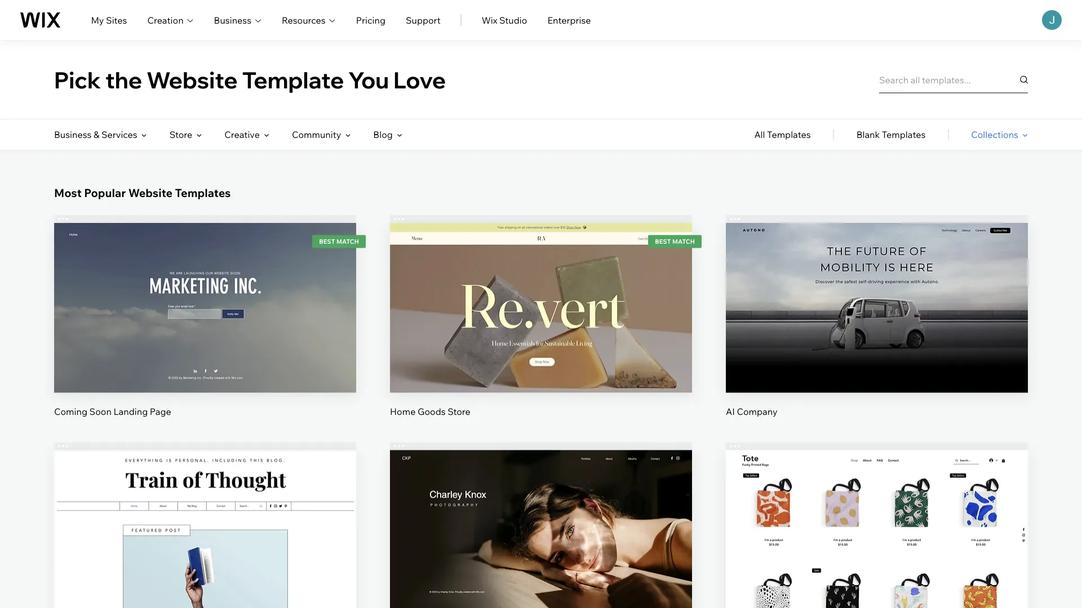 Task type: describe. For each thing, give the bounding box(es) containing it.
view for home goods store
[[531, 324, 552, 335]]

blank templates
[[856, 129, 926, 140]]

template
[[242, 66, 344, 94]]

page
[[150, 406, 171, 417]]

view button for home goods store
[[514, 316, 568, 343]]

the
[[105, 66, 142, 94]]

view for ai company
[[867, 324, 887, 335]]

most popular website templates - home goods store image
[[390, 223, 692, 393]]

collections
[[971, 129, 1018, 140]]

enterprise
[[547, 14, 591, 26]]

enterprise link
[[547, 13, 591, 27]]

most
[[54, 186, 82, 200]]

home
[[390, 406, 416, 417]]

you
[[348, 66, 389, 94]]

sites
[[106, 14, 127, 26]]

coming soon landing page group
[[54, 215, 356, 418]]

categories. use the left and right arrow keys to navigate the menu element
[[0, 119, 1082, 150]]

edit for coming soon landing page
[[197, 286, 214, 297]]

my sites link
[[91, 13, 127, 27]]

business for business
[[214, 14, 251, 26]]

studio
[[499, 14, 527, 26]]

0 horizontal spatial templates
[[175, 186, 231, 200]]

wix studio
[[482, 14, 527, 26]]

wix studio link
[[482, 13, 527, 27]]

creation button
[[147, 13, 194, 27]]

coming
[[54, 406, 87, 417]]

business button
[[214, 13, 262, 27]]

community
[[292, 129, 341, 140]]

edit button for coming soon landing page
[[178, 278, 232, 305]]

popular
[[84, 186, 126, 200]]

edit button for ai company
[[850, 278, 904, 305]]

edit button for home goods store
[[514, 278, 568, 305]]

view button for ai company
[[850, 316, 904, 343]]

all templates link
[[754, 119, 811, 150]]

soon
[[89, 406, 112, 417]]

edit for ai company
[[869, 286, 885, 297]]

generic categories element
[[754, 119, 1028, 150]]

goods
[[418, 406, 446, 417]]

website for the
[[147, 66, 238, 94]]

resources
[[282, 14, 326, 26]]

&
[[94, 129, 99, 140]]

resources button
[[282, 13, 336, 27]]

ai
[[726, 406, 735, 417]]

my sites
[[91, 14, 127, 26]]



Task type: vqa. For each thing, say whether or not it's contained in the screenshot.
Edit 'BUTTON' within the HOME GOODS STORE group
yes



Task type: locate. For each thing, give the bounding box(es) containing it.
store
[[169, 129, 192, 140], [448, 406, 471, 417]]

wix
[[482, 14, 497, 26]]

creative
[[224, 129, 260, 140]]

love
[[393, 66, 446, 94]]

view button
[[178, 316, 232, 343], [514, 316, 568, 343], [850, 316, 904, 343], [178, 543, 232, 571], [514, 543, 568, 571]]

store inside categories by subject element
[[169, 129, 192, 140]]

edit button inside home goods store group
[[514, 278, 568, 305]]

website for popular
[[128, 186, 173, 200]]

1 horizontal spatial store
[[448, 406, 471, 417]]

most popular website templates - ai company image
[[726, 223, 1028, 393]]

most popular website templates - coming soon landing page image
[[54, 223, 356, 393]]

1 horizontal spatial business
[[214, 14, 251, 26]]

support link
[[406, 13, 441, 27]]

most popular website templates
[[54, 186, 231, 200]]

support
[[406, 14, 441, 26]]

home goods store
[[390, 406, 471, 417]]

edit
[[197, 286, 214, 297], [533, 286, 550, 297], [869, 286, 885, 297], [197, 513, 214, 524], [533, 513, 550, 524]]

blog
[[373, 129, 393, 140]]

edit for home goods store
[[533, 286, 550, 297]]

coming soon landing page
[[54, 406, 171, 417]]

1 vertical spatial website
[[128, 186, 173, 200]]

edit inside home goods store group
[[533, 286, 550, 297]]

0 vertical spatial store
[[169, 129, 192, 140]]

blank
[[856, 129, 880, 140]]

2 horizontal spatial templates
[[882, 129, 926, 140]]

view button inside coming soon landing page group
[[178, 316, 232, 343]]

0 horizontal spatial business
[[54, 129, 92, 140]]

view inside coming soon landing page group
[[195, 324, 216, 335]]

view
[[195, 324, 216, 335], [531, 324, 552, 335], [867, 324, 887, 335], [195, 551, 216, 563], [531, 551, 552, 563]]

view button inside ai company group
[[850, 316, 904, 343]]

1 vertical spatial business
[[54, 129, 92, 140]]

0 horizontal spatial store
[[169, 129, 192, 140]]

view for coming soon landing page
[[195, 324, 216, 335]]

edit inside coming soon landing page group
[[197, 286, 214, 297]]

most popular website templates - personal blog image
[[54, 451, 356, 609]]

ai company
[[726, 406, 778, 417]]

1 horizontal spatial templates
[[767, 129, 811, 140]]

0 vertical spatial website
[[147, 66, 238, 94]]

categories by subject element
[[54, 119, 402, 150]]

my
[[91, 14, 104, 26]]

view button inside home goods store group
[[514, 316, 568, 343]]

services
[[101, 129, 137, 140]]

landing
[[114, 406, 148, 417]]

Search search field
[[879, 66, 1028, 93]]

website
[[147, 66, 238, 94], [128, 186, 173, 200]]

all
[[754, 129, 765, 140]]

pricing
[[356, 14, 385, 26]]

profile image image
[[1042, 10, 1062, 30]]

0 vertical spatial business
[[214, 14, 251, 26]]

edit button
[[178, 278, 232, 305], [514, 278, 568, 305], [850, 278, 904, 305], [178, 505, 232, 532], [514, 505, 568, 532]]

edit inside ai company group
[[869, 286, 885, 297]]

all templates
[[754, 129, 811, 140]]

business
[[214, 14, 251, 26], [54, 129, 92, 140]]

templates for blank templates
[[882, 129, 926, 140]]

pick
[[54, 66, 101, 94]]

view inside home goods store group
[[531, 324, 552, 335]]

most popular website templates - photographer image
[[390, 451, 692, 609]]

store inside home goods store group
[[448, 406, 471, 417]]

pricing link
[[356, 13, 385, 27]]

pick the website template you love
[[54, 66, 446, 94]]

business inside categories by subject element
[[54, 129, 92, 140]]

templates
[[767, 129, 811, 140], [882, 129, 926, 140], [175, 186, 231, 200]]

business & services
[[54, 129, 137, 140]]

templates for all templates
[[767, 129, 811, 140]]

most popular website templates - accessories store image
[[726, 451, 1028, 609]]

view inside ai company group
[[867, 324, 887, 335]]

company
[[737, 406, 778, 417]]

None search field
[[879, 66, 1028, 93]]

creation
[[147, 14, 184, 26]]

blank templates link
[[856, 119, 926, 150]]

business inside business dropdown button
[[214, 14, 251, 26]]

edit button inside coming soon landing page group
[[178, 278, 232, 305]]

home goods store group
[[390, 215, 692, 418]]

1 vertical spatial store
[[448, 406, 471, 417]]

edit button inside ai company group
[[850, 278, 904, 305]]

ai company group
[[726, 215, 1028, 418]]

view button for coming soon landing page
[[178, 316, 232, 343]]

business for business & services
[[54, 129, 92, 140]]



